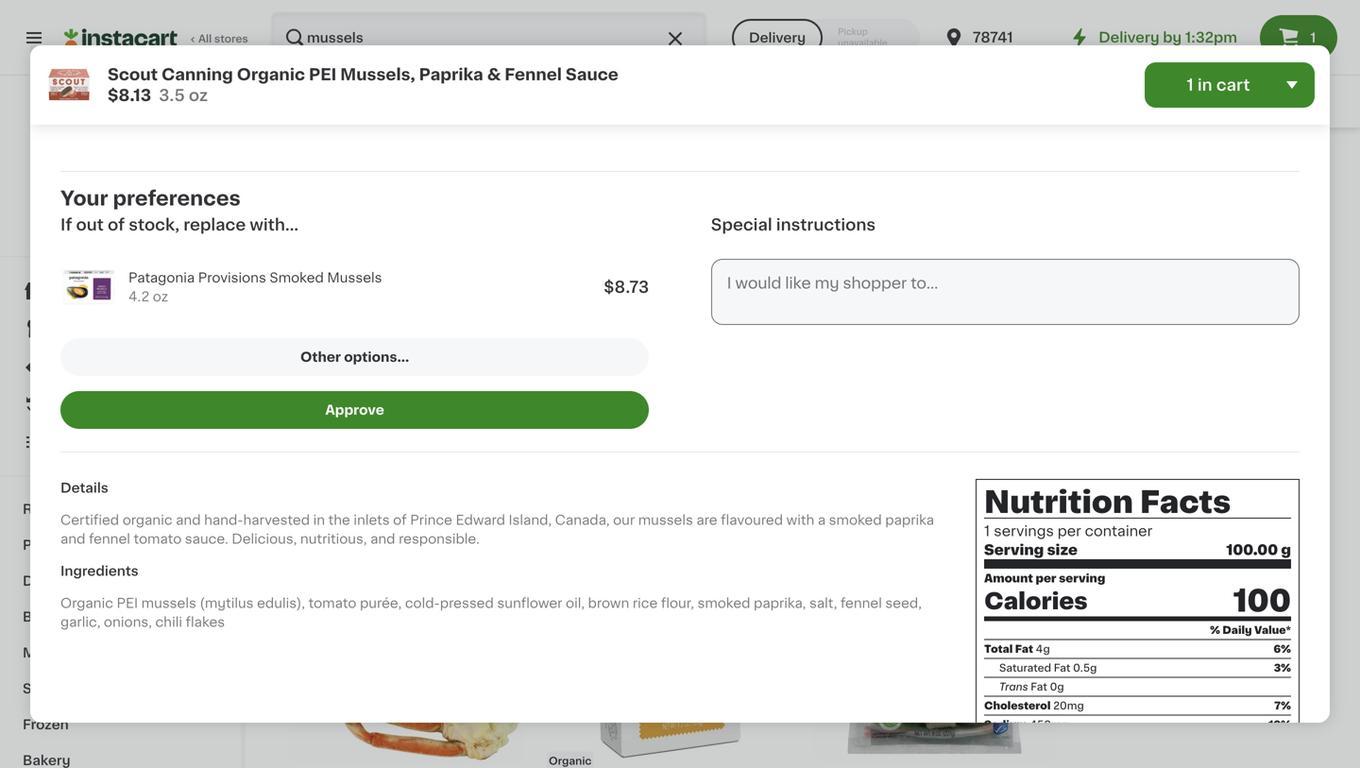 Task type: locate. For each thing, give the bounding box(es) containing it.
other
[[300, 350, 341, 364]]

herb down delivery button
[[737, 57, 770, 71]]

1 vertical spatial per
[[1036, 573, 1057, 584]]

snacks & candy
[[23, 682, 135, 695]]

$6.98 per pound element
[[1074, 30, 1323, 54]]

recommended searches element
[[261, 76, 1360, 128]]

$ inside $ 6 98 /lb
[[1078, 33, 1085, 44]]

sauce inside scout canning organic pei mussels, paprika & fennel sauce $8.13 3.5 oz
[[566, 67, 619, 83]]

all stores
[[198, 34, 248, 44]]

jose for jose gourmet spiced calamari in ragout sauce
[[688, 30, 720, 43]]

3.2
[[479, 67, 495, 78]]

1 vertical spatial mussels,
[[952, 438, 1010, 451]]

1 vertical spatial sauce
[[566, 67, 619, 83]]

product group
[[283, 155, 532, 488], [547, 155, 795, 488], [811, 155, 1059, 473], [1074, 155, 1323, 454], [283, 518, 532, 768], [547, 518, 795, 768], [811, 518, 1059, 768], [1074, 518, 1323, 768]]

1 vertical spatial market
[[1126, 438, 1172, 451]]

saturated
[[999, 663, 1051, 673]]

frozen link
[[11, 707, 230, 743]]

1 horizontal spatial fennel
[[841, 597, 882, 610]]

in up baking
[[1198, 77, 1213, 93]]

& left eggs
[[63, 574, 74, 588]]

frozen
[[23, 718, 69, 731]]

1 vertical spatial patagonia provisions smoked mussels 4.2 oz
[[128, 271, 382, 303]]

market for central market fresh sea scallops
[[1126, 438, 1172, 451]]

& right meat at left bottom
[[61, 646, 72, 659]]

2 gourmet from the left
[[515, 30, 574, 43]]

sofrito
[[973, 457, 1018, 470]]

1 button
[[1260, 15, 1338, 60]]

patagonia inside patagonia provisions mussels, in olive oil + broth, savory sofrito
[[811, 438, 877, 451]]

amount per serving
[[984, 573, 1106, 584]]

0 horizontal spatial delivery
[[749, 31, 806, 44]]

0 vertical spatial fat
[[1015, 644, 1034, 654]]

with...
[[250, 217, 299, 233]]

delivery inside delivery button
[[749, 31, 806, 44]]

0 horizontal spatial market
[[123, 188, 171, 201]]

mussels left the "are"
[[638, 513, 693, 527]]

0 vertical spatial mussels,
[[340, 67, 415, 83]]

0 horizontal spatial smoked
[[698, 597, 751, 610]]

central up nutrition facts
[[1074, 438, 1123, 451]]

0 horizontal spatial mussels,
[[340, 67, 415, 83]]

delivery for delivery
[[749, 31, 806, 44]]

1 horizontal spatial of
[[393, 513, 407, 527]]

gourmet inside jose gourmet spiced calamari in ragout sauce
[[724, 30, 783, 43]]

in inside jose gourmet spiced calamari in ragout sauce
[[750, 49, 761, 62]]

your preferences
[[60, 189, 241, 209]]

1 horizontal spatial market
[[1126, 438, 1172, 451]]

1 horizontal spatial 4.2
[[128, 290, 149, 303]]

jose inside jose gourmet smoked mackerel in olive oil 3.2 oz
[[479, 30, 511, 43]]

&
[[487, 67, 501, 83], [63, 574, 74, 588], [61, 646, 72, 659], [75, 682, 86, 695]]

and inside recommended searches element
[[1220, 95, 1246, 108]]

1 horizontal spatial per
[[1058, 524, 1082, 538]]

gourmet up ragout
[[724, 30, 783, 43]]

smoked right flour,
[[698, 597, 751, 610]]

sauce inside jose gourmet spiced calamari in ragout sauce
[[816, 49, 858, 62]]

100.00
[[1227, 543, 1278, 557]]

market inside central market link
[[123, 188, 171, 201]]

1 horizontal spatial delivery
[[1099, 31, 1160, 44]]

herb up scout canning organic pei mussels, paprika & fennel sauce $8.13 3.5 oz
[[270, 49, 302, 62]]

7%
[[1275, 701, 1291, 711]]

4.2 right canning
[[270, 67, 287, 78]]

tomato left purée, in the bottom left of the page
[[309, 597, 357, 610]]

special instructions
[[711, 217, 876, 233]]

out
[[76, 217, 104, 233]]

1 vertical spatial 1
[[1187, 77, 1194, 93]]

1 horizontal spatial mussels,
[[952, 438, 1010, 451]]

1 horizontal spatial smoked
[[829, 513, 882, 527]]

jose up calamari
[[688, 30, 720, 43]]

per up size
[[1058, 524, 1082, 538]]

1 vertical spatial olive
[[811, 457, 844, 470]]

fat left 4g
[[1015, 644, 1034, 654]]

store choice
[[816, 12, 873, 21]]

delivery right '6'
[[1099, 31, 1160, 44]]

gourmet for mackerel
[[515, 30, 574, 43]]

0 vertical spatial oil
[[595, 49, 613, 62]]

0 vertical spatial 1
[[1311, 31, 1316, 44]]

smoked inside 'organic pei mussels (mytilus edulis), tomato purée, cold-pressed sunflower oil, brown rice flour, smoked paprika, salt, fennel seed, garlic, onions, chili flakes'
[[698, 597, 751, 610]]

delivery
[[1099, 31, 1160, 44], [749, 31, 806, 44]]

0 horizontal spatial of
[[108, 217, 125, 233]]

1 vertical spatial smoked
[[698, 597, 751, 610]]

buy it again link
[[11, 385, 230, 423]]

1 gourmet from the left
[[724, 30, 783, 43]]

64
[[841, 33, 855, 44]]

sauce down 64 on the right of page
[[816, 49, 858, 62]]

1 vertical spatial of
[[393, 513, 407, 527]]

patagonia provisions mussels, in olive oil + broth, savory sofrito
[[811, 438, 1026, 470]]

1 vertical spatial mussels
[[141, 597, 196, 610]]

in inside 1 in cart field
[[1198, 77, 1213, 93]]

1 jose from the left
[[688, 30, 720, 43]]

herb inside 'patagonia provisions lemon herb mussels 4.2 oz'
[[270, 49, 302, 62]]

6%
[[1274, 644, 1291, 654]]

in left the
[[313, 513, 325, 527]]

4.2 down the instacart logo
[[60, 67, 78, 78]]

1 horizontal spatial gourmet
[[724, 30, 783, 43]]

0 vertical spatial olive
[[558, 49, 592, 62]]

organic
[[285, 11, 328, 22], [549, 11, 592, 22], [237, 67, 305, 83], [285, 392, 328, 403], [549, 392, 592, 403], [60, 597, 113, 610], [549, 756, 592, 766]]

4.2 right patagonia provisions smoked mussels image
[[128, 290, 149, 303]]

1 vertical spatial patagonia provisions lemon herb mussels
[[547, 438, 770, 470]]

market up the policy
[[123, 188, 171, 201]]

of
[[108, 217, 125, 233], [393, 513, 407, 527]]

0 horizontal spatial 4.2
[[60, 67, 78, 78]]

oz inside scout canning organic pei mussels, paprika & fennel sauce $8.13 3.5 oz
[[189, 87, 208, 103]]

jose gourmet spiced calamari in ragout sauce
[[688, 30, 858, 62]]

& left candy at the left of page
[[75, 682, 86, 695]]

0 vertical spatial market
[[123, 188, 171, 201]]

0 vertical spatial tomato
[[134, 532, 182, 546]]

tomato inside 'organic pei mussels (mytilus edulis), tomato purée, cold-pressed sunflower oil, brown rice flour, smoked paprika, salt, fennel seed, garlic, onions, chili flakes'
[[309, 597, 357, 610]]

broth,
[[881, 457, 921, 470]]

olive left +
[[811, 457, 844, 470]]

0 vertical spatial fennel
[[89, 532, 130, 546]]

0 vertical spatial smoked
[[829, 513, 882, 527]]

1 vertical spatial patagonia provisions smoked mussels
[[283, 438, 479, 470]]

lemon up the "are"
[[688, 438, 734, 451]]

1 horizontal spatial central
[[1074, 438, 1123, 451]]

market inside central market fresh sea scallops button
[[1126, 438, 1172, 451]]

organic pei mussels (mytilus edulis), tomato purée, cold-pressed sunflower oil, brown rice flour, smoked paprika, salt, fennel seed, garlic, onions, chili flakes
[[60, 597, 922, 629]]

in up fennel
[[543, 49, 554, 62]]

central inside button
[[1074, 438, 1123, 451]]

mussels up chili
[[141, 597, 196, 610]]

1 vertical spatial tomato
[[309, 597, 357, 610]]

1 patagonia provisions smoked mussels from the top
[[283, 57, 479, 89]]

pei
[[309, 67, 337, 83], [117, 597, 138, 610]]

1 vertical spatial central
[[1074, 438, 1123, 451]]

0 vertical spatial mussels
[[638, 513, 693, 527]]

cart
[[1217, 77, 1250, 93]]

1 horizontal spatial 1
[[1187, 77, 1194, 93]]

and down cart
[[1220, 95, 1246, 108]]

hand-
[[204, 513, 243, 527]]

olive up fennel
[[558, 49, 592, 62]]

4.2 inside 'patagonia provisions lemon herb mussels 4.2 oz'
[[270, 67, 287, 78]]

central market fresh sea scallops button
[[1074, 155, 1323, 454]]

450mg
[[1030, 719, 1068, 730]]

saturated fat 0.5g
[[999, 663, 1097, 673]]

replace
[[183, 217, 246, 233]]

0 vertical spatial per
[[1058, 524, 1082, 538]]

0 horizontal spatial central
[[70, 188, 120, 201]]

$ inside $ 11 64
[[814, 33, 821, 44]]

2 vertical spatial fat
[[1031, 682, 1048, 692]]

1 vertical spatial fat
[[1054, 663, 1071, 673]]

1 horizontal spatial sauce
[[816, 49, 858, 62]]

mussels, left the paprika
[[340, 67, 415, 83]]

0 vertical spatial sauce
[[816, 49, 858, 62]]

certified organic and hand-harvested in the inlets of prince edward island, canada, our mussels are flavoured with a smoked paprika and fennel tomato sauce. delicious, nutritious, and responsible.
[[60, 513, 934, 546]]

scout
[[108, 67, 158, 83]]

cholesterol 20mg
[[984, 701, 1084, 711]]

smoked right a
[[829, 513, 882, 527]]

central market
[[70, 188, 171, 201]]

jose
[[688, 30, 720, 43], [479, 30, 511, 43]]

lemon down delivery button
[[688, 57, 734, 71]]

serving size
[[984, 543, 1078, 557]]

8
[[294, 32, 308, 52], [558, 32, 571, 52], [294, 413, 308, 433], [558, 413, 571, 433]]

snacks
[[23, 682, 72, 695]]

0 horizontal spatial gourmet
[[515, 30, 574, 43]]

None search field
[[270, 11, 708, 64]]

0 horizontal spatial jose
[[479, 30, 511, 43]]

meat
[[23, 646, 58, 659]]

tomato down organic
[[134, 532, 182, 546]]

organic inside button
[[549, 756, 592, 766]]

2 horizontal spatial 4.2
[[270, 67, 287, 78]]

0 horizontal spatial mussels
[[141, 597, 196, 610]]

patagonia provisions smoked mussels 4.2 oz down with...
[[128, 271, 382, 303]]

meat & seafood
[[23, 646, 132, 659]]

delivery up ragout
[[749, 31, 806, 44]]

0 vertical spatial pei
[[309, 67, 337, 83]]

2 horizontal spatial 1
[[1311, 31, 1316, 44]]

olive inside patagonia provisions mussels, in olive oil + broth, savory sofrito
[[811, 457, 844, 470]]

mussels, inside scout canning organic pei mussels, paprika & fennel sauce $8.13 3.5 oz
[[340, 67, 415, 83]]

pricing
[[92, 210, 130, 221]]

servings per container
[[994, 524, 1153, 538]]

central market fresh sea scallops
[[1074, 438, 1300, 451]]

market left fresh
[[1126, 438, 1172, 451]]

& for candy
[[75, 682, 86, 695]]

organic inside scout canning organic pei mussels, paprika & fennel sauce $8.13 3.5 oz
[[237, 67, 305, 83]]

oil
[[595, 49, 613, 62], [848, 457, 866, 470]]

0 horizontal spatial fennel
[[89, 532, 130, 546]]

fat up 0g on the right of the page
[[1054, 663, 1071, 673]]

0 horizontal spatial tomato
[[134, 532, 182, 546]]

lemon inside 'patagonia provisions lemon herb mussels 4.2 oz'
[[411, 30, 456, 43]]

98
[[1100, 33, 1115, 44]]

jose inside jose gourmet spiced calamari in ragout sauce
[[688, 30, 720, 43]]

seed,
[[886, 597, 922, 610]]

in left ragout
[[750, 49, 761, 62]]

smoked inside certified organic and hand-harvested in the inlets of prince edward island, canada, our mussels are flavoured with a smoked paprika and fennel tomato sauce. delicious, nutritious, and responsible.
[[829, 513, 882, 527]]

0 horizontal spatial sauce
[[566, 67, 619, 83]]

0 horizontal spatial per
[[1036, 573, 1057, 584]]

patagonia provisions smoked mussels 4.2 oz up "$8.13"
[[60, 30, 198, 78]]

deals link
[[11, 348, 230, 385]]

sodium 450mg
[[984, 719, 1068, 730]]

trans
[[999, 682, 1028, 692]]

if out of stock, replace with...
[[60, 217, 299, 233]]

2 jose from the left
[[479, 30, 511, 43]]

lemon up the paprika
[[411, 30, 456, 43]]

2 vertical spatial lemon
[[688, 438, 734, 451]]

fennel down the certified on the bottom left
[[89, 532, 130, 546]]

fennel right salt, on the right bottom of page
[[841, 597, 882, 610]]

1 vertical spatial fennel
[[841, 597, 882, 610]]

gourmet
[[724, 30, 783, 43], [515, 30, 574, 43]]

0 horizontal spatial oil
[[595, 49, 613, 62]]

gourmet for calamari
[[724, 30, 783, 43]]

central up pricing
[[70, 188, 120, 201]]

delivery button
[[732, 19, 823, 57]]

mackerel
[[479, 49, 539, 62]]

patagonia provisions smoked mussels 4.2 oz
[[60, 30, 198, 78], [128, 271, 382, 303]]

100
[[1234, 586, 1291, 616]]

0 vertical spatial patagonia provisions lemon herb mussels
[[547, 57, 770, 89]]

your
[[60, 189, 108, 209]]

delivery by 1:32pm link
[[1069, 26, 1238, 49]]

gourmet inside jose gourmet smoked mackerel in olive oil 3.2 oz
[[515, 30, 574, 43]]

mussels, up sofrito
[[952, 438, 1010, 451]]

fat
[[1015, 644, 1034, 654], [1054, 663, 1071, 673], [1031, 682, 1048, 692]]

0 horizontal spatial 1
[[984, 524, 990, 538]]

per for servings
[[1058, 524, 1082, 538]]

g
[[1281, 543, 1291, 557]]

baking
[[1171, 95, 1217, 108]]

jose up mackerel
[[479, 30, 511, 43]]

0 horizontal spatial pei
[[117, 597, 138, 610]]

1 horizontal spatial oil
[[848, 457, 866, 470]]

bakery link
[[11, 743, 230, 768]]

mussels,
[[340, 67, 415, 83], [952, 438, 1010, 451]]

all stores link
[[64, 11, 249, 64]]

nutrition
[[984, 487, 1134, 517]]

1 horizontal spatial pei
[[309, 67, 337, 83]]

0 vertical spatial patagonia provisions smoked mussels 4.2 oz
[[60, 30, 198, 78]]

patagonia provisions smoked mussels image
[[60, 259, 117, 315]]

1 vertical spatial pei
[[117, 597, 138, 610]]

& down mackerel
[[487, 67, 501, 83]]

edward
[[456, 513, 505, 527]]

$
[[287, 33, 294, 44], [551, 33, 558, 44], [814, 33, 821, 44], [1078, 33, 1085, 44], [287, 414, 294, 424], [551, 414, 558, 424]]

certified
[[60, 513, 119, 527]]

onions,
[[104, 615, 152, 629]]

policy
[[132, 210, 165, 221]]

0 vertical spatial patagonia provisions smoked mussels
[[283, 57, 479, 89]]

0 horizontal spatial olive
[[558, 49, 592, 62]]

in inside jose gourmet smoked mackerel in olive oil 3.2 oz
[[543, 49, 554, 62]]

sauce right fennel
[[566, 67, 619, 83]]

gourmet up fennel
[[515, 30, 574, 43]]

1 horizontal spatial tomato
[[309, 597, 357, 610]]

1 horizontal spatial mussels
[[638, 513, 693, 527]]

provisions
[[130, 30, 198, 43], [339, 30, 407, 43], [353, 57, 421, 71], [617, 57, 685, 71], [198, 271, 266, 284], [353, 438, 421, 451], [617, 438, 685, 451], [880, 438, 948, 451]]

1 horizontal spatial jose
[[688, 30, 720, 43]]

fat left 0g on the right of the page
[[1031, 682, 1048, 692]]

73
[[310, 33, 323, 44], [573, 33, 586, 44], [310, 414, 323, 424], [573, 414, 586, 424]]

0 vertical spatial central
[[70, 188, 120, 201]]

delivery inside delivery by 1:32pm link
[[1099, 31, 1160, 44]]

mussels inside 'patagonia provisions lemon herb mussels 4.2 oz'
[[306, 49, 361, 62]]

again
[[95, 398, 133, 411]]

1 horizontal spatial olive
[[811, 457, 844, 470]]

beverages link
[[11, 599, 230, 635]]

central for central market fresh sea scallops
[[1074, 438, 1123, 451]]

pei inside scout canning organic pei mussels, paprika & fennel sauce $8.13 3.5 oz
[[309, 67, 337, 83]]

& for seafood
[[61, 646, 72, 659]]

per up calories
[[1036, 573, 1057, 584]]

1 vertical spatial oil
[[848, 457, 866, 470]]

produce
[[23, 538, 80, 552]]

olive inside jose gourmet smoked mackerel in olive oil 3.2 oz
[[558, 49, 592, 62]]

0 vertical spatial lemon
[[411, 30, 456, 43]]

100% satisfaction guarantee button
[[29, 223, 212, 242]]



Task type: vqa. For each thing, say whether or not it's contained in the screenshot.
rightmost 'Costco'
no



Task type: describe. For each thing, give the bounding box(es) containing it.
sauce.
[[185, 532, 228, 546]]

are
[[697, 513, 718, 527]]

serving
[[984, 543, 1044, 557]]

central for central market
[[70, 188, 120, 201]]

paprika
[[419, 67, 483, 83]]

store
[[816, 12, 841, 21]]

view pricing policy link
[[64, 208, 177, 223]]

stock,
[[129, 217, 180, 233]]

delicious,
[[232, 532, 297, 546]]

fresh
[[1175, 438, 1212, 451]]

oil inside patagonia provisions mussels, in olive oil + broth, savory sofrito
[[848, 457, 866, 470]]

if
[[60, 217, 72, 233]]

fennel
[[505, 67, 562, 83]]

the
[[328, 513, 350, 527]]

flavoured
[[721, 513, 783, 527]]

1 inside button
[[1311, 31, 1316, 44]]

sunflower
[[497, 597, 563, 610]]

produce link
[[11, 527, 230, 563]]

candy
[[90, 682, 135, 695]]

central market logo image
[[79, 98, 162, 181]]

and down inlets
[[370, 532, 395, 546]]

fat for total
[[1015, 644, 1034, 654]]

jose gourmet spiced calamari in ragout sauce button
[[688, 0, 882, 80]]

paprika
[[885, 513, 934, 527]]

in
[[1013, 438, 1026, 451]]

fennel inside 'organic pei mussels (mytilus edulis), tomato purée, cold-pressed sunflower oil, brown rice flour, smoked paprika, salt, fennel seed, garlic, onions, chili flakes'
[[841, 597, 882, 610]]

$ 6 98 /lb
[[1078, 31, 1143, 52]]

canada,
[[555, 513, 610, 527]]

$8.13
[[108, 87, 151, 103]]

nutrition facts
[[984, 487, 1231, 517]]

1 inside field
[[1187, 77, 1194, 93]]

mussels inside 'organic pei mussels (mytilus edulis), tomato purée, cold-pressed sunflower oil, brown rice flour, smoked paprika, salt, fennel seed, garlic, onions, chili flakes'
[[141, 597, 196, 610]]

dairy & eggs link
[[11, 563, 230, 599]]

cholesterol
[[984, 701, 1051, 711]]

1 vertical spatial lemon
[[688, 57, 734, 71]]

20mg
[[1054, 701, 1084, 711]]

dairy & eggs
[[23, 574, 111, 588]]

2 patagonia provisions smoked mussels from the top
[[283, 438, 479, 470]]

fat for saturated
[[1054, 663, 1071, 673]]

special
[[711, 217, 772, 233]]

market for central market
[[123, 188, 171, 201]]

preferences
[[113, 189, 241, 209]]

in inside certified organic and hand-harvested in the inlets of prince edward island, canada, our mussels are flavoured with a smoked paprika and fennel tomato sauce. delicious, nutritious, and responsible.
[[313, 513, 325, 527]]

fat for trans
[[1031, 682, 1048, 692]]

+
[[869, 457, 877, 470]]

serving
[[1059, 573, 1106, 584]]

total fat 4g
[[984, 644, 1050, 654]]

mussels, inside patagonia provisions mussels, in olive oil + broth, savory sofrito
[[952, 438, 1010, 451]]

herb up flavoured
[[737, 438, 770, 451]]

smoked inside jose gourmet smoked mackerel in olive oil 3.2 oz
[[577, 30, 631, 43]]

bakery
[[23, 754, 70, 767]]

eggs
[[77, 574, 111, 588]]

4g
[[1036, 644, 1050, 654]]

oz inside jose gourmet smoked mackerel in olive oil 3.2 oz
[[498, 67, 510, 78]]

with
[[787, 513, 815, 527]]

0 vertical spatial of
[[108, 217, 125, 233]]

view pricing policy
[[64, 210, 165, 221]]

& for eggs
[[63, 574, 74, 588]]

& inside scout canning organic pei mussels, paprika & fennel sauce $8.13 3.5 oz
[[487, 67, 501, 83]]

%
[[1210, 625, 1220, 635]]

oz inside 'patagonia provisions lemon herb mussels 4.2 oz'
[[289, 67, 302, 78]]

product group containing organic
[[547, 518, 795, 768]]

2 vertical spatial 1
[[984, 524, 990, 538]]

per for amount
[[1036, 573, 1057, 584]]

ingredients
[[60, 564, 139, 578]]

of inside certified organic and hand-harvested in the inlets of prince edward island, canada, our mussels are flavoured with a smoked paprika and fennel tomato sauce. delicious, nutritious, and responsible.
[[393, 513, 407, 527]]

island,
[[509, 513, 552, 527]]

brown
[[588, 597, 629, 610]]

scout canning organic pei mussels, paprika & fennel sauce $8.13 3.5 oz
[[108, 67, 619, 103]]

approve button
[[60, 391, 649, 429]]

provisions inside patagonia provisions mussels, in olive oil + broth, savory sofrito
[[880, 438, 948, 451]]

shop
[[53, 284, 88, 298]]

it
[[83, 398, 92, 411]]

and down the certified on the bottom left
[[60, 532, 85, 546]]

organic inside 'organic pei mussels (mytilus edulis), tomato purée, cold-pressed sunflower oil, brown rice flour, smoked paprika, salt, fennel seed, garlic, onions, chili flakes'
[[60, 597, 113, 610]]

prince
[[410, 513, 452, 527]]

flakes
[[186, 615, 225, 629]]

container
[[1085, 524, 1153, 538]]

salt,
[[810, 597, 837, 610]]

and up "sauce."
[[176, 513, 201, 527]]

1 patagonia provisions lemon herb mussels from the top
[[547, 57, 770, 89]]

servings
[[994, 524, 1054, 538]]

calories
[[984, 590, 1088, 613]]

calamari
[[688, 49, 746, 62]]

organic
[[123, 513, 172, 527]]

jose gourmet smoked mackerel in olive oil 3.2 oz
[[479, 30, 631, 78]]

patagonia inside 'patagonia provisions lemon herb mussels 4.2 oz'
[[270, 30, 336, 43]]

buy it again
[[53, 398, 133, 411]]

I would like my shopper to... text field
[[711, 259, 1300, 325]]

other options... button
[[60, 338, 649, 376]]

flour,
[[661, 597, 694, 610]]

responsible.
[[399, 532, 480, 546]]

oil inside jose gourmet smoked mackerel in olive oil 3.2 oz
[[595, 49, 613, 62]]

3%
[[1274, 663, 1291, 673]]

choice
[[843, 12, 873, 21]]

stores
[[214, 34, 248, 44]]

cooking
[[1249, 95, 1304, 108]]

78741
[[973, 31, 1013, 44]]

mussels inside certified organic and hand-harvested in the inlets of prince edward island, canada, our mussels are flavoured with a smoked paprika and fennel tomato sauce. delicious, nutritious, and responsible.
[[638, 513, 693, 527]]

$ 11 64
[[814, 32, 855, 52]]

pei inside 'organic pei mussels (mytilus edulis), tomato purée, cold-pressed sunflower oil, brown rice flour, smoked paprika, salt, fennel seed, garlic, onions, chili flakes'
[[117, 597, 138, 610]]

fennel inside certified organic and hand-harvested in the inlets of prince edward island, canada, our mussels are flavoured with a smoked paprika and fennel tomato sauce. delicious, nutritious, and responsible.
[[89, 532, 130, 546]]

provisions inside 'patagonia provisions lemon herb mussels 4.2 oz'
[[339, 30, 407, 43]]

0g
[[1050, 682, 1064, 692]]

2 patagonia provisions lemon herb mussels from the top
[[547, 438, 770, 470]]

100.00 g
[[1227, 543, 1291, 557]]

meat & seafood link
[[11, 635, 230, 671]]

100%
[[48, 229, 77, 239]]

instacart logo image
[[64, 26, 178, 49]]

jose for jose gourmet smoked mackerel in olive oil 3.2 oz
[[479, 30, 511, 43]]

approve
[[325, 403, 384, 416]]

service type group
[[732, 19, 920, 57]]

tomato inside certified organic and hand-harvested in the inlets of prince edward island, canada, our mussels are flavoured with a smoked paprika and fennel tomato sauce. delicious, nutritious, and responsible.
[[134, 532, 182, 546]]

recipes link
[[11, 491, 230, 527]]

cold-
[[405, 597, 440, 610]]

1 in cart field
[[1145, 62, 1315, 108]]

delivery by 1:32pm
[[1099, 31, 1238, 44]]

scallops
[[1244, 438, 1300, 451]]

value*
[[1255, 625, 1291, 635]]

amount
[[984, 573, 1033, 584]]

delivery for delivery by 1:32pm
[[1099, 31, 1160, 44]]



